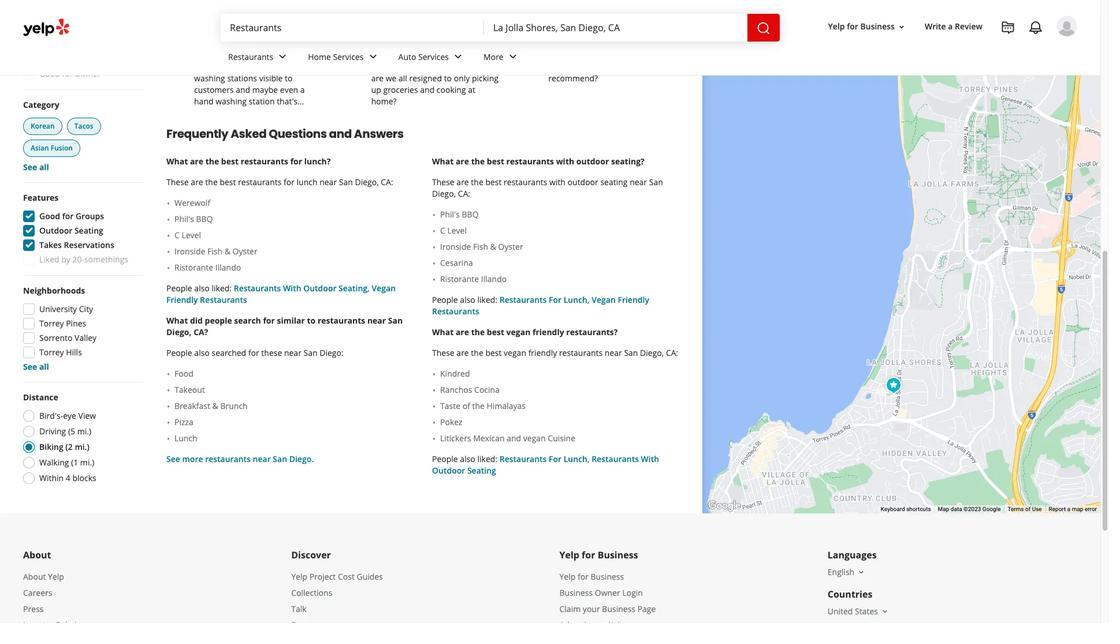 Task type: locate. For each thing, give the bounding box(es) containing it.
bbq up cesarina
[[462, 209, 479, 220]]

vegan
[[372, 283, 396, 294], [592, 295, 616, 306]]

these inside these are the best restaurants with outdoor seating near san diego, ca:
[[432, 177, 455, 188]]

ironside down werewolf
[[174, 246, 205, 257]]

lunch, down cuisine
[[564, 454, 590, 465]]

vegan up these are the best vegan friendly restaurants near san diego, ca:
[[506, 327, 531, 338]]

restaurants? up these are the best vegan friendly restaurants near san diego, ca:
[[566, 327, 618, 338]]

korean
[[31, 121, 55, 131]]

vegan friendly restaurants up the 'similar'
[[166, 283, 396, 306]]

also down cesarina
[[460, 295, 475, 306]]

1 horizontal spatial talk
[[291, 604, 307, 615]]

2 about from the top
[[23, 572, 46, 583]]

torrey for torrey pines
[[39, 318, 64, 329]]

restaurants down the what are the best restaurants for lunch?
[[238, 177, 282, 188]]

Find text field
[[230, 21, 475, 34]]

restaurants up pick
[[424, 50, 468, 61]]

map data ©2023 google
[[938, 507, 1001, 513]]

1 horizontal spatial &
[[225, 246, 230, 257]]

near up the kindred link
[[605, 348, 622, 359]]

1 vertical spatial of
[[463, 401, 470, 412]]

ristorante illando link up restaurants with outdoor seating, link
[[174, 262, 414, 274]]

near down seating,
[[367, 316, 386, 327]]

group
[[1068, 3, 1094, 54], [21, 100, 143, 173], [20, 193, 143, 269], [20, 286, 143, 373]]

mi.) for walking (1 mi.)
[[80, 458, 94, 469]]

illando inside the werewolf phil's bbq c level ironside fish & oyster ristorante illando
[[215, 262, 241, 273]]

1 vertical spatial ristorante
[[440, 274, 479, 285]]

use
[[1032, 507, 1042, 513]]

asian
[[31, 143, 49, 153]]

1 horizontal spatial 16 chevron down v2 image
[[880, 608, 890, 617]]

in
[[491, 50, 498, 61]]

all for category
[[39, 162, 49, 173]]

phil's bbq link down werewolf link
[[174, 214, 414, 225]]

2 horizontal spatial a
[[1068, 507, 1071, 513]]

24 chevron down v2 image
[[276, 50, 290, 64], [451, 50, 465, 64], [506, 50, 520, 64]]

none field near
[[493, 21, 738, 34]]

outdoor left 'seating'
[[568, 177, 598, 188]]

the for what are the best restaurants for lunch?
[[205, 156, 219, 167]]

1 horizontal spatial illando
[[481, 274, 507, 285]]

0 horizontal spatial fish
[[207, 246, 222, 257]]

0 horizontal spatial vegan friendly restaurants
[[166, 283, 396, 306]]

these are the best restaurants with outdoor seating near san diego, ca:
[[432, 177, 663, 199]]

1 vertical spatial see all
[[23, 362, 49, 373]]

0 horizontal spatial ristorante
[[174, 262, 213, 273]]

Near text field
[[493, 21, 738, 34]]

also up did
[[194, 283, 210, 294]]

bird's-
[[39, 411, 63, 422]]

to right the 'similar'
[[307, 316, 316, 327]]

hand
[[284, 61, 303, 72], [194, 96, 214, 107]]

ristorante inside the werewolf phil's bbq c level ironside fish & oyster ristorante illando
[[174, 262, 213, 273]]

the inside these are the best restaurants with outdoor seating near san diego, ca:
[[471, 177, 483, 188]]

vegan for restaurants?
[[506, 327, 531, 338]]

level inside the werewolf phil's bbq c level ironside fish & oyster ristorante illando
[[182, 230, 201, 241]]

2 horizontal spatial ca:
[[666, 348, 678, 359]]

san
[[371, 61, 385, 72], [339, 177, 353, 188], [649, 177, 663, 188], [388, 316, 403, 327], [304, 348, 318, 359], [624, 348, 638, 359], [273, 454, 287, 465]]

1 horizontal spatial friendly
[[618, 295, 649, 306]]

search image
[[757, 21, 771, 35]]

noah l. image
[[1057, 16, 1078, 36]]

restaurants down what are the best restaurants with outdoor seating?
[[504, 177, 547, 188]]

of right taste
[[463, 401, 470, 412]]

stations
[[227, 73, 257, 84]]

1 horizontal spatial vegan friendly restaurants
[[432, 295, 649, 317]]

korean button
[[23, 118, 62, 135]]

up up only
[[457, 61, 467, 72]]

vegan friendly restaurants for with
[[166, 283, 396, 306]]

outdoor down litickers
[[432, 466, 465, 477]]

24 chevron down v2 image inside more link
[[506, 50, 520, 64]]

ironside up cesarina
[[440, 242, 471, 253]]

lunch, down cesarina link
[[564, 295, 590, 306]]

ca: for these are the best vegan friendly restaurants near san diego, ca:
[[666, 348, 678, 359]]

phil's up cesarina
[[440, 209, 460, 220]]

good down features
[[39, 211, 60, 222]]

are for what are the best restaurants with outdoor seating?
[[456, 156, 469, 167]]

ristorante
[[174, 262, 213, 273], [440, 274, 479, 285]]

vegan left cuisine
[[523, 433, 546, 444]]

talk link
[[291, 604, 307, 615]]

1 horizontal spatial ca:
[[458, 188, 470, 199]]

bbq inside the werewolf phil's bbq c level ironside fish & oyster ristorante illando
[[196, 214, 213, 225]]

people also liked: restaurants for lunch, up what are the best vegan friendly restaurants?
[[432, 295, 592, 306]]

yelp for business inside 'yelp for business' "button"
[[828, 21, 895, 32]]

1 24 chevron down v2 image from the left
[[276, 50, 290, 64]]

1 vertical spatial up
[[371, 84, 381, 95]]

any
[[409, 50, 422, 61]]

up up the home?
[[371, 84, 381, 95]]

near inside these are the best restaurants with outdoor seating near san diego, ca:
[[630, 177, 647, 188]]

with inside these are the best restaurants with outdoor seating near san diego, ca:
[[549, 177, 566, 188]]

mi.) right the (2
[[75, 442, 90, 453]]

washing
[[194, 73, 225, 84], [216, 96, 247, 107]]

1 vertical spatial washing
[[216, 96, 247, 107]]

1 horizontal spatial ristorante illando link
[[440, 274, 679, 286]]

0 horizontal spatial level
[[182, 230, 201, 241]]

page
[[638, 604, 656, 615]]

16 chevron down v2 image
[[897, 22, 906, 32], [857, 569, 866, 578], [880, 608, 890, 617]]

driving
[[39, 427, 66, 437]]

24 chevron down v2 image right in
[[506, 50, 520, 64]]

food link
[[174, 369, 414, 380]]

good
[[39, 68, 60, 79], [39, 211, 60, 222]]

see all for category
[[23, 162, 49, 173]]

1 vertical spatial about
[[23, 572, 46, 583]]

sandpiper wood fired grill & oysters image
[[882, 374, 905, 397]]

1 vertical spatial people also liked: restaurants for lunch,
[[432, 454, 592, 465]]

1 horizontal spatial oyster
[[498, 242, 523, 253]]

2 none field from the left
[[493, 21, 738, 34]]

the for these are the best restaurants for lunch near san diego, ca:
[[205, 177, 218, 188]]

mi.) right (5 in the left of the page
[[77, 427, 91, 437]]

kindred
[[440, 369, 470, 380]]

takes reservations
[[39, 240, 114, 251]]

2 see all from the top
[[23, 362, 49, 373]]

projects image
[[1001, 21, 1015, 35]]

map region
[[654, 0, 1109, 624]]

good for good for groups
[[39, 211, 60, 222]]

about up careers
[[23, 572, 46, 583]]

outdoor for seating
[[568, 177, 598, 188]]

are for what are the best vegan friendly restaurants?
[[456, 327, 469, 338]]

station
[[249, 96, 275, 107]]

see for neighborhoods
[[23, 362, 37, 373]]

1 vertical spatial good
[[39, 211, 60, 222]]

0 horizontal spatial vegan
[[372, 283, 396, 294]]

at
[[468, 84, 475, 95]]

2 see all button from the top
[[23, 362, 49, 373]]

what
[[166, 156, 188, 167], [432, 156, 454, 167], [166, 316, 188, 327], [432, 327, 454, 338]]

oyster inside the werewolf phil's bbq c level ironside fish & oyster ristorante illando
[[233, 246, 257, 257]]

1 horizontal spatial ironside
[[440, 242, 471, 253]]

bird's-eye view
[[39, 411, 96, 422]]

0 horizontal spatial ironside fish & oyster link
[[174, 246, 414, 258]]

all down torrey hills
[[39, 362, 49, 373]]

to up even on the top of the page
[[285, 73, 293, 84]]

that
[[594, 61, 609, 72]]

near right lunch
[[320, 177, 337, 188]]

reservations
[[64, 240, 114, 251]]

1 vertical spatial restaurants for lunch, link
[[500, 454, 592, 465]]

0 horizontal spatial ironside
[[174, 246, 205, 257]]

see all down torrey hills
[[23, 362, 49, 373]]

lunch link
[[174, 433, 414, 445]]

1 vertical spatial for
[[549, 454, 562, 465]]

all down the asian
[[39, 162, 49, 173]]

©2023
[[964, 507, 981, 513]]

0 vertical spatial a
[[948, 21, 953, 32]]

fish inside the werewolf phil's bbq c level ironside fish & oyster ristorante illando
[[207, 246, 222, 257]]

and inside restaurants are there any restaurants open in san diego area to pick up food? or are we all resigned to only picking up groceries and cooking at home?
[[420, 84, 435, 95]]

vegan right seating,
[[372, 283, 396, 294]]

also for restaurants with outdoor seating link
[[460, 454, 475, 465]]

2 good from the top
[[39, 211, 60, 222]]

outdoor inside 'restaurants with outdoor seating'
[[432, 466, 465, 477]]

about up "about yelp" link
[[23, 550, 51, 562]]

a for write
[[948, 21, 953, 32]]

1 vertical spatial a
[[300, 84, 305, 95]]

2 vertical spatial outdoor
[[432, 466, 465, 477]]

of inside byob restaurants? anyone know of local byob restaurants that you could recommend?
[[602, 50, 609, 61]]

1 horizontal spatial none field
[[493, 21, 738, 34]]

category
[[23, 100, 59, 110]]

for down litickers mexican and vegan cuisine link
[[549, 454, 562, 465]]

0 horizontal spatial yelp for business
[[560, 550, 638, 562]]

restaurants up these are the best restaurants with outdoor seating near san diego, ca:
[[506, 156, 554, 167]]

best inside these are the best restaurants with outdoor seating near san diego, ca:
[[486, 177, 502, 188]]

and down 'resigned'
[[420, 84, 435, 95]]

0 horizontal spatial ristorante illando link
[[174, 262, 414, 274]]

friendly for what did people search for similar to restaurants near san diego, ca?
[[166, 295, 198, 306]]

torrey down sorrento
[[39, 347, 64, 358]]

0 horizontal spatial restaurants link
[[219, 42, 299, 75]]

people down cesarina
[[432, 295, 458, 306]]

2 horizontal spatial 24 chevron down v2 image
[[506, 50, 520, 64]]

2 lunch, from the top
[[564, 454, 590, 465]]

vegan for restaurants for lunch,
[[592, 295, 616, 306]]

torrey pines
[[39, 318, 86, 329]]

restaurants up 'diego:'
[[318, 316, 365, 327]]

none field up home services link
[[230, 21, 475, 34]]

2 for from the top
[[549, 454, 562, 465]]

oyster inside phil's bbq c level ironside fish & oyster cesarina ristorante illando
[[498, 242, 523, 253]]

1 vertical spatial vegan
[[592, 295, 616, 306]]

see up 'distance'
[[23, 362, 37, 373]]

of left use
[[1026, 507, 1031, 513]]

1 vertical spatial vegan
[[504, 348, 526, 359]]

0 vertical spatial outdoor
[[39, 225, 72, 236]]

1 vertical spatial mi.)
[[75, 442, 90, 453]]

2 vertical spatial ca:
[[666, 348, 678, 359]]

16 chevron down v2 image down languages
[[857, 569, 866, 578]]

distance
[[23, 392, 58, 403]]

seating up the reservations
[[74, 225, 103, 236]]

best for these are the best vegan friendly restaurants near san diego, ca:
[[486, 348, 502, 359]]

16 chevron down v2 image inside english popup button
[[857, 569, 866, 578]]

0 vertical spatial restaurants?
[[573, 38, 624, 49]]

0 horizontal spatial seating
[[74, 225, 103, 236]]

& inside phil's bbq c level ironside fish & oyster cesarina ristorante illando
[[490, 242, 496, 253]]

phil's down werewolf
[[174, 214, 194, 225]]

what for what are the best restaurants for lunch?
[[166, 156, 188, 167]]

restaurants for lunch, link down litickers mexican and vegan cuisine link
[[500, 454, 592, 465]]

or
[[492, 61, 502, 72]]

talk inside yelp project cost guides collections talk
[[291, 604, 307, 615]]

0 vertical spatial 16 chevron down v2 image
[[897, 22, 906, 32]]

english
[[828, 567, 855, 578]]

with up these are the best restaurants with outdoor seating near san diego, ca:
[[556, 156, 574, 167]]

ristorante for ironside fish & oyster
[[174, 262, 213, 273]]

of inside kindred ranchos cocina taste of the himalayas pokez litickers mexican and vegan cuisine
[[463, 401, 470, 412]]

1 horizontal spatial with
[[641, 454, 659, 465]]

1 for from the top
[[549, 295, 562, 306]]

cost
[[338, 572, 355, 583]]

ca: inside these are the best restaurants with outdoor seating near san diego, ca:
[[458, 188, 470, 199]]

0 vertical spatial seating
[[74, 225, 103, 236]]

restaurants? up know
[[573, 38, 624, 49]]

c level link up cesarina link
[[440, 225, 679, 237]]

ranchos cocina link
[[440, 385, 679, 396]]

werewolf phil's bbq c level ironside fish & oyster ristorante illando
[[174, 198, 257, 273]]

none field up the local
[[493, 21, 738, 34]]

1 horizontal spatial restaurants link
[[371, 38, 421, 49]]

phil's inside phil's bbq c level ironside fish & oyster cesarina ristorante illando
[[440, 209, 460, 220]]

good up category
[[39, 68, 60, 79]]

within
[[39, 473, 64, 484]]

2 vertical spatial all
[[39, 362, 49, 373]]

byob up could
[[631, 50, 652, 61]]

1 lunch, from the top
[[564, 295, 590, 306]]

restaurants inside restaurants are there any restaurants open in san diego area to pick up food? or are we all resigned to only picking up groceries and cooking at home?
[[371, 38, 421, 49]]

phil's bbq link down these are the best restaurants with outdoor seating near san diego, ca:
[[440, 209, 679, 221]]

washing down 'customers'
[[216, 96, 247, 107]]

seating
[[74, 225, 103, 236], [467, 466, 496, 477]]

friendly for what are the best vegan friendly restaurants?
[[618, 295, 649, 306]]

24 chevron down v2 image inside restaurants link
[[276, 50, 290, 64]]

best for what are the best restaurants with outdoor seating?
[[487, 156, 504, 167]]

0 horizontal spatial &
[[212, 401, 218, 412]]

ristorante down cesarina
[[440, 274, 479, 285]]

illando inside phil's bbq c level ironside fish & oyster cesarina ristorante illando
[[481, 274, 507, 285]]

2 services from the left
[[418, 51, 449, 62]]

people up food
[[166, 348, 192, 359]]

lunch?
[[304, 156, 331, 167]]

1 vertical spatial seating
[[467, 466, 496, 477]]

user actions element
[[819, 14, 1094, 86]]

1 none field from the left
[[230, 21, 475, 34]]

outdoor inside these are the best restaurants with outdoor seating near san diego, ca:
[[568, 177, 598, 188]]

shortcuts
[[907, 507, 931, 513]]

2 restaurants for lunch, link from the top
[[500, 454, 592, 465]]

3 24 chevron down v2 image from the left
[[506, 50, 520, 64]]

these
[[166, 177, 189, 188], [432, 177, 455, 188], [432, 348, 455, 359]]

ristorante inside phil's bbq c level ironside fish & oyster cesarina ristorante illando
[[440, 274, 479, 285]]

good for dinner
[[39, 68, 101, 79]]

2 24 chevron down v2 image from the left
[[451, 50, 465, 64]]

2 horizontal spatial of
[[1026, 507, 1031, 513]]

1 horizontal spatial bbq
[[462, 209, 479, 220]]

liked
[[39, 254, 59, 265]]

ironside inside phil's bbq c level ironside fish & oyster cesarina ristorante illando
[[440, 242, 471, 253]]

for for restaurants
[[549, 454, 562, 465]]

friendly for restaurants?
[[533, 327, 564, 338]]

all
[[399, 73, 407, 84], [39, 162, 49, 173], [39, 362, 49, 373]]

see for category
[[23, 162, 37, 173]]

liked: down the mexican
[[477, 454, 497, 465]]

1 see all from the top
[[23, 162, 49, 173]]

for
[[847, 21, 858, 32], [62, 68, 73, 79], [290, 156, 302, 167], [284, 177, 295, 188], [62, 211, 74, 222], [263, 316, 275, 327], [248, 348, 259, 359], [582, 550, 595, 562], [578, 572, 589, 583]]

0 vertical spatial see
[[23, 162, 37, 173]]

a inside restaurants closing. maybe restaurants should get quality air purifiers and hand washing stations visible to customers and maybe even a hand washing station that's…
[[300, 84, 305, 95]]

discover
[[291, 550, 331, 562]]

0 vertical spatial mi.)
[[77, 427, 91, 437]]

about inside about yelp careers press
[[23, 572, 46, 583]]

also down litickers
[[460, 454, 475, 465]]

1 horizontal spatial up
[[457, 61, 467, 72]]

&
[[490, 242, 496, 253], [225, 246, 230, 257], [212, 401, 218, 412]]

1 horizontal spatial of
[[602, 50, 609, 61]]

a left map
[[1068, 507, 1071, 513]]

2 friendly from the left
[[618, 295, 649, 306]]

san inside what did people search for similar to restaurants near san diego, ca?
[[388, 316, 403, 327]]

restaurants
[[222, 50, 265, 61], [424, 50, 468, 61], [548, 61, 592, 72], [241, 156, 288, 167], [506, 156, 554, 167], [238, 177, 282, 188], [504, 177, 547, 188], [318, 316, 365, 327], [559, 348, 603, 359], [205, 454, 251, 465]]

near down seating?
[[630, 177, 647, 188]]

good for good for dinner
[[39, 68, 60, 79]]

0 horizontal spatial illando
[[215, 262, 241, 273]]

pizza
[[174, 417, 193, 428]]

0 vertical spatial of
[[602, 50, 609, 61]]

ironside fish & oyster link up restaurants with outdoor seating, link
[[174, 246, 414, 258]]

united
[[828, 607, 853, 618]]

24 chevron down v2 image left the get
[[276, 50, 290, 64]]

1 vertical spatial lunch,
[[564, 454, 590, 465]]

0 vertical spatial about
[[23, 550, 51, 562]]

none field find
[[230, 21, 475, 34]]

kindred link
[[440, 369, 679, 380]]

torrey up sorrento
[[39, 318, 64, 329]]

restaurants up the recommend?
[[548, 61, 592, 72]]

vegan friendly restaurants for for
[[432, 295, 649, 317]]

None field
[[230, 21, 475, 34], [493, 21, 738, 34]]

phil's bbq link
[[440, 209, 679, 221], [174, 214, 414, 225]]

bbq down werewolf
[[196, 214, 213, 225]]

seating
[[601, 177, 628, 188]]

near
[[320, 177, 337, 188], [630, 177, 647, 188], [367, 316, 386, 327], [284, 348, 302, 359], [605, 348, 622, 359], [253, 454, 271, 465]]

maybe
[[194, 50, 220, 61]]

restaurants for lunch, link for restaurants
[[500, 454, 592, 465]]

1 restaurants for lunch, link from the top
[[500, 295, 592, 306]]

1 torrey from the top
[[39, 318, 64, 329]]

liked by 20-somethings
[[39, 254, 128, 265]]

0 horizontal spatial talk
[[213, 8, 237, 24]]

c up cesarina
[[440, 225, 445, 236]]

1 friendly from the left
[[166, 295, 198, 306]]

0 horizontal spatial c level link
[[174, 230, 414, 242]]

phil's
[[440, 209, 460, 220], [174, 214, 194, 225]]

2 vertical spatial liked:
[[477, 454, 497, 465]]

biking (2 mi.)
[[39, 442, 90, 453]]

yelp project cost guides collections talk
[[291, 572, 383, 615]]

c inside the werewolf phil's bbq c level ironside fish & oyster ristorante illando
[[174, 230, 180, 241]]

see down the asian
[[23, 162, 37, 173]]

home services
[[308, 51, 364, 62]]

1 horizontal spatial vegan
[[592, 295, 616, 306]]

group containing category
[[21, 100, 143, 173]]

2 vertical spatial vegan
[[523, 433, 546, 444]]

0 vertical spatial liked:
[[212, 283, 232, 294]]

fish
[[473, 242, 488, 253], [207, 246, 222, 257]]

16 chevron down v2 image inside 'yelp for business' "button"
[[897, 22, 906, 32]]

of up that
[[602, 50, 609, 61]]

0 vertical spatial ca:
[[381, 177, 393, 188]]

1 horizontal spatial ristorante
[[440, 274, 479, 285]]

taste of the himalayas link
[[440, 401, 679, 413]]

2 torrey from the top
[[39, 347, 64, 358]]

best for what are the best vegan friendly restaurants?
[[487, 327, 504, 338]]

a
[[948, 21, 953, 32], [300, 84, 305, 95], [1068, 507, 1071, 513]]

level down werewolf
[[182, 230, 201, 241]]

people
[[205, 316, 232, 327]]

1 horizontal spatial vegan friendly restaurants link
[[432, 295, 649, 317]]

yelp inside yelp for business business owner login claim your business page
[[560, 572, 576, 583]]

1 good from the top
[[39, 68, 60, 79]]

1 vertical spatial see
[[23, 362, 37, 373]]

1 people also liked: restaurants for lunch, from the top
[[432, 295, 592, 306]]

with down what are the best restaurants with outdoor seating?
[[549, 177, 566, 188]]

1 horizontal spatial ironside fish & oyster link
[[440, 242, 679, 253]]

2 people also liked: restaurants for lunch, from the top
[[432, 454, 592, 465]]

0 horizontal spatial friendly
[[166, 295, 198, 306]]

2 horizontal spatial 16 chevron down v2 image
[[897, 22, 906, 32]]

hand down the get
[[284, 61, 303, 72]]

report
[[1049, 507, 1066, 513]]

login
[[622, 588, 643, 599]]

purifiers
[[234, 61, 265, 72]]

similar
[[277, 316, 305, 327]]

c down werewolf
[[174, 230, 180, 241]]

0 vertical spatial lunch,
[[564, 295, 590, 306]]

for down cesarina link
[[549, 295, 562, 306]]

24 chevron down v2 image
[[366, 50, 380, 64]]

what inside what did people search for similar to restaurants near san diego, ca?
[[166, 316, 188, 327]]

all up groceries in the top left of the page
[[399, 73, 407, 84]]

None search field
[[221, 14, 782, 42]]

outdoor for seating?
[[576, 156, 609, 167]]

the inside kindred ranchos cocina taste of the himalayas pokez litickers mexican and vegan cuisine
[[472, 401, 485, 412]]

vegan friendly restaurants up what are the best vegan friendly restaurants?
[[432, 295, 649, 317]]

0 horizontal spatial ca:
[[381, 177, 393, 188]]

are inside restaurants are there any restaurants open in san diego area to pick up food? or are we all resigned to only picking up groceries and cooking at home?
[[371, 73, 384, 84]]

you
[[611, 61, 625, 72]]

and down the stations
[[236, 84, 250, 95]]

groceries
[[383, 84, 418, 95]]

0 vertical spatial good
[[39, 68, 60, 79]]

0 vertical spatial yelp for business
[[828, 21, 895, 32]]

liked: up what are the best vegan friendly restaurants?
[[477, 295, 497, 306]]

these for these are the best restaurants with outdoor seating near san diego, ca:
[[432, 177, 455, 188]]

1 vertical spatial yelp for business
[[560, 550, 638, 562]]

of for taste
[[463, 401, 470, 412]]

the for these are the best vegan friendly restaurants near san diego, ca:
[[471, 348, 483, 359]]

1 horizontal spatial phil's
[[440, 209, 460, 220]]

for
[[549, 295, 562, 306], [549, 454, 562, 465]]

0 horizontal spatial outdoor
[[39, 225, 72, 236]]

cooking
[[437, 84, 466, 95]]

terms of use link
[[1008, 507, 1042, 513]]

restaurants inside these are the best restaurants with outdoor seating near san diego, ca:
[[504, 177, 547, 188]]

level inside phil's bbq c level ironside fish & oyster cesarina ristorante illando
[[447, 225, 467, 236]]

san inside restaurants are there any restaurants open in san diego area to pick up food? or are we all resigned to only picking up groceries and cooking at home?
[[371, 61, 385, 72]]

also down ca?
[[194, 348, 210, 359]]

option group
[[20, 392, 143, 488]]

people also liked: restaurants for lunch, for outdoor
[[432, 454, 592, 465]]

torrey for torrey hills
[[39, 347, 64, 358]]

1 vertical spatial all
[[39, 162, 49, 173]]

16 chevron down v2 image inside united states 'dropdown button'
[[880, 608, 890, 617]]

are inside these are the best restaurants with outdoor seating near san diego, ca:
[[457, 177, 469, 188]]

1 horizontal spatial a
[[948, 21, 953, 32]]

2 vertical spatial mi.)
[[80, 458, 94, 469]]

oyster up people also liked: restaurants with outdoor seating,
[[233, 246, 257, 257]]

1 about from the top
[[23, 550, 51, 562]]

1 horizontal spatial level
[[447, 225, 467, 236]]

now
[[62, 11, 79, 22]]

also for vegan friendly restaurants link for for
[[460, 295, 475, 306]]

1 horizontal spatial yelp for business
[[828, 21, 895, 32]]

neighborhoods
[[23, 286, 85, 297]]

people also liked: restaurants for lunch, for restaurants
[[432, 295, 592, 306]]

walking (1 mi.)
[[39, 458, 94, 469]]

0 vertical spatial vegan
[[372, 283, 396, 294]]

seating down the mexican
[[467, 466, 496, 477]]

see left 'more'
[[166, 454, 180, 465]]

report a map error
[[1049, 507, 1097, 513]]

ranchos
[[440, 385, 472, 396]]

liked: up people
[[212, 283, 232, 294]]

liked: for people
[[212, 283, 232, 294]]

0 vertical spatial illando
[[215, 262, 241, 273]]

(1
[[71, 458, 78, 469]]

1 see all button from the top
[[23, 162, 49, 173]]

1 services from the left
[[333, 51, 364, 62]]

searched
[[212, 348, 246, 359]]

friendly up these are the best vegan friendly restaurants near san diego, ca:
[[533, 327, 564, 338]]

24 chevron down v2 image inside auto services link
[[451, 50, 465, 64]]

c inside phil's bbq c level ironside fish & oyster cesarina ristorante illando
[[440, 225, 445, 236]]

see all down the asian
[[23, 162, 49, 173]]

restaurants up the kindred link
[[559, 348, 603, 359]]

friendly
[[166, 295, 198, 306], [618, 295, 649, 306]]

mi.) right (1
[[80, 458, 94, 469]]

24 chevron down v2 image for auto services
[[451, 50, 465, 64]]

1 vertical spatial illando
[[481, 274, 507, 285]]

1 vertical spatial liked:
[[477, 295, 497, 306]]

could
[[627, 61, 648, 72]]

0 vertical spatial all
[[399, 73, 407, 84]]

& inside food takeout breakfast & brunch pizza lunch
[[212, 401, 218, 412]]

good for groups
[[39, 211, 104, 222]]

vegan friendly restaurants link up the 'similar'
[[166, 283, 396, 306]]

sorrento valley
[[39, 333, 97, 344]]

restaurants inside restaurants are there any restaurants open in san diego area to pick up food? or are we all resigned to only picking up groceries and cooking at home?
[[424, 50, 468, 61]]

takeout link
[[174, 385, 414, 396]]

0 horizontal spatial hand
[[194, 96, 214, 107]]



Task type: vqa. For each thing, say whether or not it's contained in the screenshot.
Type of bodywork
no



Task type: describe. For each thing, give the bounding box(es) containing it.
more
[[484, 51, 504, 62]]

0 vertical spatial hand
[[284, 61, 303, 72]]

food
[[174, 369, 193, 380]]

werewolf
[[174, 198, 210, 209]]

your
[[583, 604, 600, 615]]

people up did
[[166, 283, 192, 294]]

get
[[295, 50, 307, 61]]

seating inside group
[[74, 225, 103, 236]]

auto services link
[[389, 42, 474, 75]]

the for what are the best vegan friendly restaurants?
[[471, 327, 485, 338]]

careers link
[[23, 588, 52, 599]]

yelp for business business owner login claim your business page
[[560, 572, 656, 615]]

2 vertical spatial of
[[1026, 507, 1031, 513]]

local
[[611, 50, 629, 61]]

food?
[[469, 61, 490, 72]]

with inside 'restaurants with outdoor seating'
[[641, 454, 659, 465]]

keyboard shortcuts
[[881, 507, 931, 513]]

people also searched for these near san diego:
[[166, 348, 344, 359]]

collections
[[291, 588, 332, 599]]

offers
[[39, 25, 63, 36]]

only
[[454, 73, 470, 84]]

press
[[23, 604, 44, 615]]

restaurants inside restaurants closing. maybe restaurants should get quality air purifiers and hand washing stations visible to customers and maybe even a hand washing station that's…
[[222, 50, 265, 61]]

bbq inside phil's bbq c level ironside fish & oyster cesarina ristorante illando
[[462, 209, 479, 220]]

what did people search for similar to restaurants near san diego, ca?
[[166, 316, 403, 338]]

restaurants for lunch, link for vegan
[[500, 295, 592, 306]]

what are the best vegan friendly restaurants?
[[432, 327, 618, 338]]

open
[[470, 50, 489, 61]]

project
[[309, 572, 336, 583]]

restaurants closing. maybe restaurants should get quality air purifiers and hand washing stations visible to customers and maybe even a hand washing station that's…
[[194, 38, 307, 107]]

asian fusion button
[[23, 140, 80, 157]]

0 vertical spatial washing
[[194, 73, 225, 84]]

diego, inside what did people search for similar to restaurants near san diego, ca?
[[166, 327, 192, 338]]

business categories element
[[219, 42, 1078, 75]]

about for about
[[23, 550, 51, 562]]

that's…
[[277, 96, 304, 107]]

and up visible on the left
[[267, 61, 282, 72]]

yelp for business link
[[560, 572, 624, 583]]

breakfast
[[174, 401, 210, 412]]

are for these are the best restaurants for lunch near san diego, ca:
[[191, 177, 203, 188]]

home
[[308, 51, 331, 62]]

diego, inside these are the best restaurants with outdoor seating near san diego, ca:
[[432, 188, 456, 199]]

google
[[983, 507, 1001, 513]]

pizza link
[[174, 417, 414, 429]]

and inside kindred ranchos cocina taste of the himalayas pokez litickers mexican and vegan cuisine
[[507, 433, 521, 444]]

pokez link
[[440, 417, 679, 429]]

restaurants inside business categories element
[[228, 51, 273, 62]]

are for these are the best vegan friendly restaurants near san diego, ca:
[[457, 348, 469, 359]]

restaurants inside what did people search for similar to restaurants near san diego, ca?
[[318, 316, 365, 327]]

fish inside phil's bbq c level ironside fish & oyster cesarina ristorante illando
[[473, 242, 488, 253]]

business inside "button"
[[861, 21, 895, 32]]

to inside restaurants closing. maybe restaurants should get quality air purifiers and hand washing stations visible to customers and maybe even a hand washing station that's…
[[285, 73, 293, 84]]

open
[[39, 11, 60, 22]]

friendly for restaurants
[[528, 348, 557, 359]]

for inside yelp for business business owner login claim your business page
[[578, 572, 589, 583]]

yelp project cost guides link
[[291, 572, 383, 583]]

report a map error link
[[1049, 507, 1097, 513]]

with for seating?
[[556, 156, 574, 167]]

san inside these are the best restaurants with outdoor seating near san diego, ca:
[[649, 177, 663, 188]]

more link
[[474, 42, 529, 75]]

valley
[[75, 333, 97, 344]]

lunch
[[174, 433, 197, 444]]

air
[[222, 61, 232, 72]]

restaurants inside byob restaurants? anyone know of local byob restaurants that you could recommend?
[[548, 61, 592, 72]]

best for what are the best restaurants for lunch?
[[221, 156, 239, 167]]

to down pick
[[444, 73, 452, 84]]

see all button for category
[[23, 162, 49, 173]]

option group containing distance
[[20, 392, 143, 488]]

for for vegan
[[549, 295, 562, 306]]

1 horizontal spatial byob
[[631, 50, 652, 61]]

20-
[[73, 254, 84, 265]]

and up lunch?
[[329, 126, 352, 142]]

home?
[[371, 96, 397, 107]]

near inside what did people search for similar to restaurants near san diego, ca?
[[367, 316, 386, 327]]

phil's bbq c level ironside fish & oyster cesarina ristorante illando
[[440, 209, 523, 285]]

collections link
[[291, 588, 332, 599]]

16 chevron down v2 image for languages
[[857, 569, 866, 578]]

ca: for these are the best restaurants for lunch near san diego, ca:
[[381, 177, 393, 188]]

24 chevron down v2 image for more
[[506, 50, 520, 64]]

restaurants inside 'restaurants with outdoor seating'
[[592, 454, 639, 465]]

notifications image
[[1029, 21, 1043, 35]]

are for what are the best restaurants for lunch?
[[190, 156, 203, 167]]

ca?
[[194, 327, 208, 338]]

lunch, for restaurants
[[564, 454, 590, 465]]

1 vertical spatial hand
[[194, 96, 214, 107]]

vegan inside kindred ranchos cocina taste of the himalayas pokez litickers mexican and vegan cuisine
[[523, 433, 546, 444]]

of for know
[[602, 50, 609, 61]]

liked: for the
[[477, 295, 497, 306]]

outdoor seating
[[39, 225, 103, 236]]

data
[[951, 507, 962, 513]]

16 chevron down v2 image for countries
[[880, 608, 890, 617]]

claim your business page link
[[560, 604, 656, 615]]

university city
[[39, 304, 93, 315]]

asian fusion
[[31, 143, 73, 153]]

group containing neighborhoods
[[20, 286, 143, 373]]

these for these are the best vegan friendly restaurants near san diego, ca:
[[432, 348, 455, 359]]

best for these are the best restaurants with outdoor seating near san diego, ca:
[[486, 177, 502, 188]]

0 vertical spatial with
[[283, 283, 301, 294]]

restaurants up these are the best restaurants for lunch near san diego, ca:
[[241, 156, 288, 167]]

dinner
[[75, 68, 101, 79]]

keyboard shortcuts button
[[881, 506, 931, 514]]

what for what are the best restaurants with outdoor seating?
[[432, 156, 454, 167]]

visible
[[259, 73, 283, 84]]

restaurants? inside byob restaurants? anyone know of local byob restaurants that you could recommend?
[[573, 38, 624, 49]]

1 vertical spatial restaurants?
[[566, 327, 618, 338]]

cesarina
[[440, 258, 473, 269]]

asked
[[231, 126, 267, 142]]

yelp inside 'yelp for business' "button"
[[828, 21, 845, 32]]

vegan for restaurants
[[504, 348, 526, 359]]

auto services
[[398, 51, 449, 62]]

vegan friendly restaurants link for with
[[166, 283, 396, 306]]

restaurants inside restaurants closing. maybe restaurants should get quality air purifiers and hand washing stations visible to customers and maybe even a hand washing station that's…
[[194, 38, 243, 49]]

groups
[[76, 211, 104, 222]]

illando for restaurants for lunch,
[[481, 274, 507, 285]]

0 vertical spatial talk
[[213, 8, 237, 24]]

near down lunch link
[[253, 454, 271, 465]]

ironside inside the werewolf phil's bbq c level ironside fish & oyster ristorante illando
[[174, 246, 205, 257]]

tacos button
[[67, 118, 101, 135]]

a for report
[[1068, 507, 1071, 513]]

group containing features
[[20, 193, 143, 269]]

pines
[[66, 318, 86, 329]]

1 horizontal spatial c level link
[[440, 225, 679, 237]]

illando for restaurants with outdoor seating,
[[215, 262, 241, 273]]

the for what are the best restaurants with outdoor seating?
[[471, 156, 485, 167]]

open now
[[39, 11, 79, 22]]

taste
[[440, 401, 460, 412]]

know
[[579, 50, 600, 61]]

with for seating
[[549, 177, 566, 188]]

pick
[[440, 61, 455, 72]]

yelp inside about yelp careers press
[[48, 572, 64, 583]]

2 vertical spatial see
[[166, 454, 180, 465]]

about for about yelp careers press
[[23, 572, 46, 583]]

the for these are the best restaurants with outdoor seating near san diego, ca:
[[471, 177, 483, 188]]

near up food link
[[284, 348, 302, 359]]

google image
[[705, 499, 744, 514]]

1 horizontal spatial phil's bbq link
[[440, 209, 679, 221]]

hills
[[66, 347, 82, 358]]

what are the best restaurants for lunch?
[[166, 156, 331, 167]]

vegan friendly restaurants link for for
[[432, 295, 649, 317]]

people down litickers
[[432, 454, 458, 465]]

guides
[[357, 572, 383, 583]]

error
[[1085, 507, 1097, 513]]

what for what are the best vegan friendly restaurants?
[[432, 327, 454, 338]]

languages
[[828, 550, 877, 562]]

restaurants right 'more'
[[205, 454, 251, 465]]

somethings
[[84, 254, 128, 265]]

people also liked: restaurants with outdoor seating,
[[166, 283, 372, 294]]

owner
[[595, 588, 620, 599]]

frequently
[[166, 126, 228, 142]]

seating,
[[339, 283, 370, 294]]

phil's inside the werewolf phil's bbq c level ironside fish & oyster ristorante illando
[[174, 214, 194, 225]]

city
[[79, 304, 93, 315]]

0 horizontal spatial up
[[371, 84, 381, 95]]

are for these are the best restaurants with outdoor seating near san diego, ca:
[[457, 177, 469, 188]]

diego:
[[320, 348, 344, 359]]

to left pick
[[430, 61, 438, 72]]

picking
[[472, 73, 499, 84]]

see all for neighborhoods
[[23, 362, 49, 373]]

all inside restaurants are there any restaurants open in san diego area to pick up food? or are we all resigned to only picking up groceries and cooking at home?
[[399, 73, 407, 84]]

all for neighborhoods
[[39, 362, 49, 373]]

write a review
[[925, 21, 983, 32]]

litickers mexican and vegan cuisine link
[[440, 433, 679, 445]]

services for auto services
[[418, 51, 449, 62]]

what for what did people search for similar to restaurants near san diego, ca?
[[166, 316, 188, 327]]

yelp inside yelp project cost guides collections talk
[[291, 572, 307, 583]]

& inside the werewolf phil's bbq c level ironside fish & oyster ristorante illando
[[225, 246, 230, 257]]

for inside what did people search for similar to restaurants near san diego, ca?
[[263, 316, 275, 327]]

see all button for neighborhoods
[[23, 362, 49, 373]]

these for these are the best restaurants for lunch near san diego, ca:
[[166, 177, 189, 188]]

24 chevron down v2 image for restaurants
[[276, 50, 290, 64]]

seating inside 'restaurants with outdoor seating'
[[467, 466, 496, 477]]

for inside "button"
[[847, 21, 858, 32]]

0 horizontal spatial phil's bbq link
[[174, 214, 414, 225]]

lunch, for vegan
[[564, 295, 590, 306]]

ristorante illando link for for
[[440, 274, 679, 286]]

mi.) for biking (2 mi.)
[[75, 442, 90, 453]]

mi.) for driving (5 mi.)
[[77, 427, 91, 437]]

ristorante for cesarina
[[440, 274, 479, 285]]

best for these are the best restaurants for lunch near san diego, ca:
[[220, 177, 236, 188]]

takeout
[[174, 385, 205, 396]]

diego
[[387, 61, 409, 72]]

0 vertical spatial byob
[[548, 38, 571, 49]]

restaurants are there any restaurants open in san diego area to pick up food? or are we all resigned to only picking up groceries and cooking at home?
[[371, 38, 502, 107]]

byob restaurants? link
[[548, 38, 624, 49]]

to inside what did people search for similar to restaurants near san diego, ca?
[[307, 316, 316, 327]]

vegan for restaurants with outdoor seating,
[[372, 283, 396, 294]]

(2
[[65, 442, 73, 453]]

zoom in image
[[1074, 8, 1088, 22]]

services for home services
[[333, 51, 364, 62]]

1 horizontal spatial outdoor
[[303, 283, 337, 294]]

byob restaurants? anyone know of local byob restaurants that you could recommend?
[[548, 38, 652, 84]]

restaurants with outdoor seating
[[432, 454, 659, 477]]

related talk topics
[[166, 8, 277, 24]]

ristorante illando link for with
[[174, 262, 414, 274]]

also for vegan friendly restaurants link associated with with
[[194, 283, 210, 294]]



